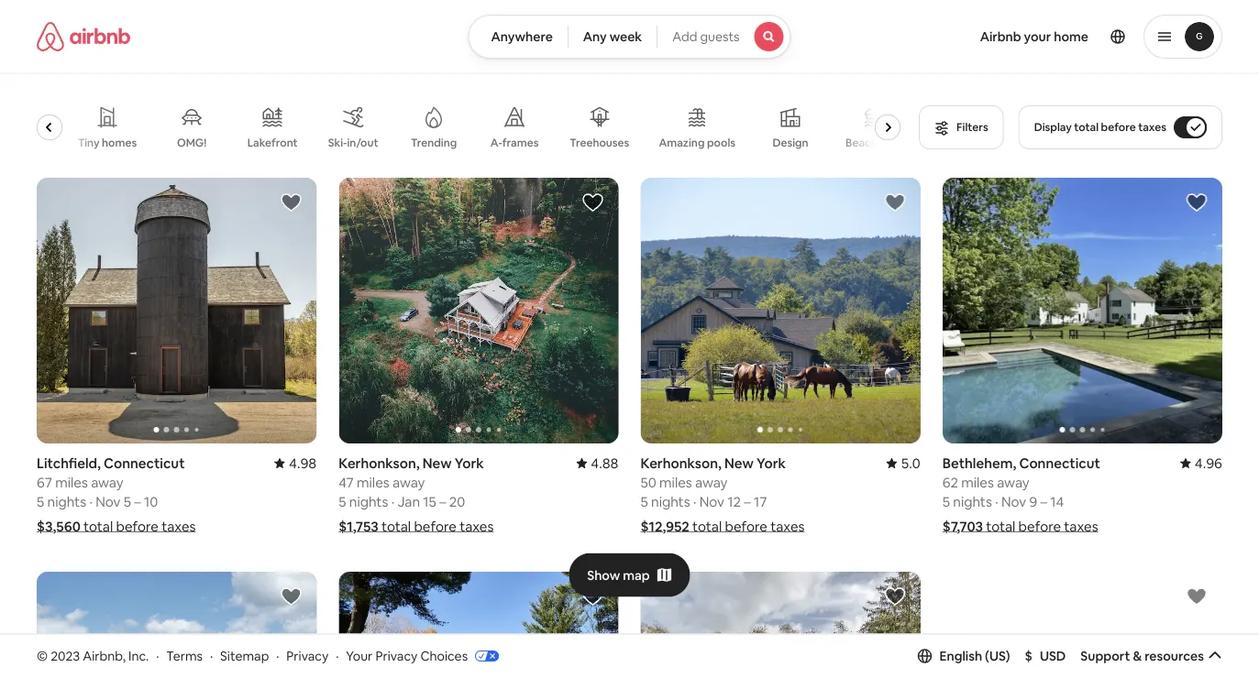 Task type: describe. For each thing, give the bounding box(es) containing it.
mansions
[[0, 136, 47, 150]]

nov for 62 miles away
[[1001, 493, 1026, 511]]

anywhere
[[491, 28, 553, 45]]

filters button
[[919, 105, 1004, 149]]

airbnb,
[[83, 648, 126, 665]]

add to wishlist: dover plains, new york image
[[280, 586, 302, 608]]

14
[[1050, 493, 1064, 511]]

any week
[[583, 28, 642, 45]]

miles inside the kerhonkson, new york 47 miles away 5 nights · jan 15 – 20 $1,753 total before taxes
[[357, 474, 389, 492]]

show
[[587, 567, 620, 584]]

kerhonkson, new york 47 miles away 5 nights · jan 15 – 20 $1,753 total before taxes
[[339, 454, 494, 536]]

any
[[583, 28, 607, 45]]

show map
[[587, 567, 650, 584]]

anywhere button
[[468, 15, 568, 59]]

10
[[144, 493, 158, 511]]

guests
[[700, 28, 740, 45]]

2 privacy from the left
[[375, 648, 418, 665]]

total inside the kerhonkson, new york 50 miles away 5 nights · nov 12 – 17 $12,952 total before taxes
[[692, 518, 722, 536]]

– inside bethlehem, connecticut 62 miles away 5 nights · nov 9 – 14 $7,703 total before taxes
[[1040, 493, 1047, 511]]

amazing pools
[[659, 136, 736, 150]]

english (us) button
[[918, 648, 1010, 665]]

a-
[[490, 136, 502, 150]]

design
[[773, 136, 809, 150]]

add to wishlist: kerhonkson, new york image
[[884, 192, 906, 214]]

in/out
[[347, 136, 378, 150]]

airbnb your home link
[[969, 17, 1100, 56]]

taxes inside button
[[1138, 120, 1167, 134]]

your
[[1024, 28, 1051, 45]]

– inside litchfield, connecticut 67 miles away 5 nights · nov 5 – 10 $3,560 total before taxes
[[134, 493, 141, 511]]

total inside litchfield, connecticut 67 miles away 5 nights · nov 5 – 10 $3,560 total before taxes
[[83, 518, 113, 536]]

away inside bethlehem, connecticut 62 miles away 5 nights · nov 9 – 14 $7,703 total before taxes
[[997, 474, 1030, 492]]

pools
[[707, 136, 736, 150]]

67
[[37, 474, 52, 492]]

add to wishlist: kerhonkson, new york image
[[582, 192, 604, 214]]

· right inc.
[[156, 648, 159, 665]]

display total before taxes button
[[1019, 105, 1222, 149]]

map
[[623, 567, 650, 584]]

privacy link
[[286, 648, 329, 665]]

© 2023 airbnb, inc. ·
[[37, 648, 159, 665]]

beachfront
[[846, 136, 904, 150]]

display
[[1034, 120, 1072, 134]]

2023
[[51, 648, 80, 665]]

york for 17
[[757, 454, 786, 472]]

support
[[1081, 648, 1130, 665]]

before inside the kerhonkson, new york 47 miles away 5 nights · jan 15 – 20 $1,753 total before taxes
[[414, 518, 457, 536]]

– inside the kerhonkson, new york 50 miles away 5 nights · nov 12 – 17 $12,952 total before taxes
[[744, 493, 751, 511]]

homes
[[102, 136, 137, 150]]

total inside bethlehem, connecticut 62 miles away 5 nights · nov 9 – 14 $7,703 total before taxes
[[986, 518, 1016, 536]]

jan
[[397, 493, 420, 511]]

terms
[[166, 648, 203, 665]]

miles inside litchfield, connecticut 67 miles away 5 nights · nov 5 – 10 $3,560 total before taxes
[[55, 474, 88, 492]]

amazing
[[659, 136, 705, 150]]

terms link
[[166, 648, 203, 665]]

litchfield,
[[37, 454, 101, 472]]

away inside litchfield, connecticut 67 miles away 5 nights · nov 5 – 10 $3,560 total before taxes
[[91, 474, 123, 492]]

5.0 out of 5 average rating image
[[886, 454, 921, 472]]

any week button
[[567, 15, 658, 59]]

· right terms
[[210, 648, 213, 665]]

none search field containing anywhere
[[468, 15, 791, 59]]

before inside the kerhonkson, new york 50 miles away 5 nights · nov 12 – 17 $12,952 total before taxes
[[725, 518, 768, 536]]

kerhonkson, for 50
[[641, 454, 722, 472]]

york for 20
[[455, 454, 484, 472]]

47
[[339, 474, 354, 492]]

4.96 out of 5 average rating image
[[1180, 454, 1222, 472]]

62
[[943, 474, 958, 492]]

your
[[346, 648, 373, 665]]

before inside the display total before taxes button
[[1101, 120, 1136, 134]]

litchfield, connecticut 67 miles away 5 nights · nov 5 – 10 $3,560 total before taxes
[[37, 454, 196, 536]]

miles inside the kerhonkson, new york 50 miles away 5 nights · nov 12 – 17 $12,952 total before taxes
[[659, 474, 692, 492]]

· inside litchfield, connecticut 67 miles away 5 nights · nov 5 – 10 $3,560 total before taxes
[[89, 493, 93, 511]]

20
[[449, 493, 465, 511]]

add to wishlist: pine bush, new york image
[[1186, 586, 1208, 608]]

treehouses
[[570, 136, 629, 150]]

miles inside bethlehem, connecticut 62 miles away 5 nights · nov 9 – 14 $7,703 total before taxes
[[961, 474, 994, 492]]

connecticut for 62 miles away
[[1019, 454, 1100, 472]]

sitemap
[[220, 648, 269, 665]]

1 privacy from the left
[[286, 648, 329, 665]]

4.98 out of 5 average rating image
[[274, 454, 317, 472]]

tiny
[[78, 136, 99, 150]]

add to wishlist: washington, connecticut image
[[884, 586, 906, 608]]

kerhonkson, for 47
[[339, 454, 420, 472]]

add
[[672, 28, 697, 45]]

$1,753
[[339, 518, 379, 536]]

– inside the kerhonkson, new york 47 miles away 5 nights · jan 15 – 20 $1,753 total before taxes
[[439, 493, 446, 511]]

(us)
[[985, 648, 1010, 665]]

4.98
[[289, 454, 317, 472]]

terms · sitemap · privacy ·
[[166, 648, 339, 665]]

add to wishlist: bethlehem, connecticut image
[[1186, 192, 1208, 214]]

frames
[[502, 136, 539, 150]]

choices
[[420, 648, 468, 665]]



Task type: locate. For each thing, give the bounding box(es) containing it.
4.96
[[1195, 454, 1222, 472]]

1 kerhonkson, from the left
[[339, 454, 420, 472]]

before down 15
[[414, 518, 457, 536]]

connecticut up 14
[[1019, 454, 1100, 472]]

before inside bethlehem, connecticut 62 miles away 5 nights · nov 9 – 14 $7,703 total before taxes
[[1019, 518, 1061, 536]]

omg!
[[177, 136, 207, 150]]

5 inside the kerhonkson, new york 47 miles away 5 nights · jan 15 – 20 $1,753 total before taxes
[[339, 493, 346, 511]]

away up jan
[[392, 474, 425, 492]]

kerhonkson, new york 50 miles away 5 nights · nov 12 – 17 $12,952 total before taxes
[[641, 454, 805, 536]]

4.88
[[591, 454, 619, 472]]

nights inside bethlehem, connecticut 62 miles away 5 nights · nov 9 – 14 $7,703 total before taxes
[[953, 493, 992, 511]]

5
[[37, 493, 44, 511], [124, 493, 131, 511], [339, 493, 346, 511], [641, 493, 648, 511], [943, 493, 950, 511]]

nights up "$3,560"
[[47, 493, 86, 511]]

taxes
[[1138, 120, 1167, 134], [162, 518, 196, 536], [460, 518, 494, 536], [771, 518, 805, 536], [1064, 518, 1098, 536]]

privacy
[[286, 648, 329, 665], [375, 648, 418, 665]]

2 nights from the left
[[349, 493, 388, 511]]

group containing mansions
[[0, 92, 908, 163]]

miles down litchfield,
[[55, 474, 88, 492]]

before right display
[[1101, 120, 1136, 134]]

miles
[[55, 474, 88, 492], [357, 474, 389, 492], [659, 474, 692, 492], [961, 474, 994, 492]]

resources
[[1145, 648, 1204, 665]]

new up 15
[[423, 454, 452, 472]]

· left 9
[[995, 493, 998, 511]]

total inside the kerhonkson, new york 47 miles away 5 nights · jan 15 – 20 $1,753 total before taxes
[[381, 518, 411, 536]]

15
[[423, 493, 436, 511]]

nights up $12,952
[[651, 493, 690, 511]]

2 new from the left
[[724, 454, 754, 472]]

total
[[1074, 120, 1099, 134], [83, 518, 113, 536], [381, 518, 411, 536], [692, 518, 722, 536], [986, 518, 1016, 536]]

3 away from the left
[[695, 474, 728, 492]]

4 away from the left
[[997, 474, 1030, 492]]

away
[[91, 474, 123, 492], [392, 474, 425, 492], [695, 474, 728, 492], [997, 474, 1030, 492]]

1 horizontal spatial nov
[[699, 493, 724, 511]]

before
[[1101, 120, 1136, 134], [116, 518, 159, 536], [414, 518, 457, 536], [725, 518, 768, 536], [1019, 518, 1061, 536]]

nov inside the kerhonkson, new york 50 miles away 5 nights · nov 12 – 17 $12,952 total before taxes
[[699, 493, 724, 511]]

miles right 50
[[659, 474, 692, 492]]

before down 12
[[725, 518, 768, 536]]

add to wishlist: litchfield, connecticut image
[[280, 192, 302, 214]]

connecticut up 10
[[104, 454, 185, 472]]

away up 12
[[695, 474, 728, 492]]

york up 20
[[455, 454, 484, 472]]

1 away from the left
[[91, 474, 123, 492]]

new for 47 miles away
[[423, 454, 452, 472]]

new inside the kerhonkson, new york 47 miles away 5 nights · jan 15 – 20 $1,753 total before taxes
[[423, 454, 452, 472]]

$
[[1025, 648, 1033, 665]]

nov inside litchfield, connecticut 67 miles away 5 nights · nov 5 – 10 $3,560 total before taxes
[[96, 493, 121, 511]]

· inside the kerhonkson, new york 50 miles away 5 nights · nov 12 – 17 $12,952 total before taxes
[[693, 493, 696, 511]]

&
[[1133, 648, 1142, 665]]

away inside the kerhonkson, new york 47 miles away 5 nights · jan 15 – 20 $1,753 total before taxes
[[392, 474, 425, 492]]

filters
[[957, 120, 988, 134]]

nov left 9
[[1001, 493, 1026, 511]]

away down litchfield,
[[91, 474, 123, 492]]

3 nov from the left
[[1001, 493, 1026, 511]]

add guests button
[[657, 15, 791, 59]]

17
[[754, 493, 767, 511]]

nov left 12
[[699, 493, 724, 511]]

kerhonkson, inside the kerhonkson, new york 50 miles away 5 nights · nov 12 – 17 $12,952 total before taxes
[[641, 454, 722, 472]]

airbnb
[[980, 28, 1021, 45]]

2 – from the left
[[439, 493, 446, 511]]

2 connecticut from the left
[[1019, 454, 1100, 472]]

2 miles from the left
[[357, 474, 389, 492]]

total right display
[[1074, 120, 1099, 134]]

4 nights from the left
[[953, 493, 992, 511]]

nov
[[96, 493, 121, 511], [699, 493, 724, 511], [1001, 493, 1026, 511]]

group
[[0, 92, 908, 163], [37, 178, 317, 444], [339, 178, 619, 444], [641, 178, 921, 444], [943, 178, 1222, 444], [37, 572, 317, 679], [339, 572, 619, 679], [641, 572, 921, 679], [943, 572, 1222, 679]]

0 horizontal spatial new
[[423, 454, 452, 472]]

0 horizontal spatial nov
[[96, 493, 121, 511]]

· left privacy link
[[276, 648, 279, 665]]

lakefront
[[247, 136, 298, 150]]

ski-in/out
[[328, 136, 378, 150]]

connecticut for 67 miles away
[[104, 454, 185, 472]]

airbnb your home
[[980, 28, 1089, 45]]

1 – from the left
[[134, 493, 141, 511]]

50
[[641, 474, 656, 492]]

before inside litchfield, connecticut 67 miles away 5 nights · nov 5 – 10 $3,560 total before taxes
[[116, 518, 159, 536]]

1 connecticut from the left
[[104, 454, 185, 472]]

9
[[1029, 493, 1037, 511]]

away up 9
[[997, 474, 1030, 492]]

$7,703
[[943, 518, 983, 536]]

5 inside the kerhonkson, new york 50 miles away 5 nights · nov 12 – 17 $12,952 total before taxes
[[641, 493, 648, 511]]

kerhonkson, inside the kerhonkson, new york 47 miles away 5 nights · jan 15 – 20 $1,753 total before taxes
[[339, 454, 420, 472]]

3 miles from the left
[[659, 474, 692, 492]]

2 york from the left
[[757, 454, 786, 472]]

0 horizontal spatial kerhonkson,
[[339, 454, 420, 472]]

york up 17
[[757, 454, 786, 472]]

york
[[455, 454, 484, 472], [757, 454, 786, 472]]

5 down 47
[[339, 493, 346, 511]]

support & resources
[[1081, 648, 1204, 665]]

nights up the $7,703
[[953, 493, 992, 511]]

add to wishlist: woodridge, new york image
[[582, 586, 604, 608]]

week
[[610, 28, 642, 45]]

1 miles from the left
[[55, 474, 88, 492]]

kerhonkson, up 50
[[641, 454, 722, 472]]

1 new from the left
[[423, 454, 452, 472]]

add guests
[[672, 28, 740, 45]]

4 5 from the left
[[641, 493, 648, 511]]

bethlehem, connecticut 62 miles away 5 nights · nov 9 – 14 $7,703 total before taxes
[[943, 454, 1100, 536]]

before down 10
[[116, 518, 159, 536]]

connecticut
[[104, 454, 185, 472], [1019, 454, 1100, 472]]

2 5 from the left
[[124, 493, 131, 511]]

1 horizontal spatial new
[[724, 454, 754, 472]]

2 away from the left
[[392, 474, 425, 492]]

home
[[1054, 28, 1089, 45]]

$ usd
[[1025, 648, 1066, 665]]

bethlehem,
[[943, 454, 1016, 472]]

before down 9
[[1019, 518, 1061, 536]]

0 horizontal spatial connecticut
[[104, 454, 185, 472]]

total right the $7,703
[[986, 518, 1016, 536]]

5 down 62
[[943, 493, 950, 511]]

english (us)
[[940, 648, 1010, 665]]

2 kerhonkson, from the left
[[641, 454, 722, 472]]

usd
[[1040, 648, 1066, 665]]

–
[[134, 493, 141, 511], [439, 493, 446, 511], [744, 493, 751, 511], [1040, 493, 1047, 511]]

new for 50 miles away
[[724, 454, 754, 472]]

tiny homes
[[78, 136, 137, 150]]

5 down 50
[[641, 493, 648, 511]]

– left 17
[[744, 493, 751, 511]]

1 horizontal spatial privacy
[[375, 648, 418, 665]]

· down litchfield,
[[89, 493, 93, 511]]

profile element
[[813, 0, 1222, 73]]

connecticut inside litchfield, connecticut 67 miles away 5 nights · nov 5 – 10 $3,560 total before taxes
[[104, 454, 185, 472]]

1 horizontal spatial kerhonkson,
[[641, 454, 722, 472]]

display total before taxes
[[1034, 120, 1167, 134]]

4 miles from the left
[[961, 474, 994, 492]]

taxes inside the kerhonkson, new york 47 miles away 5 nights · jan 15 – 20 $1,753 total before taxes
[[460, 518, 494, 536]]

inc.
[[128, 648, 149, 665]]

5 left 10
[[124, 493, 131, 511]]

taxes inside the kerhonkson, new york 50 miles away 5 nights · nov 12 – 17 $12,952 total before taxes
[[771, 518, 805, 536]]

5 5 from the left
[[943, 493, 950, 511]]

$3,560
[[37, 518, 81, 536]]

taxes inside bethlehem, connecticut 62 miles away 5 nights · nov 9 – 14 $7,703 total before taxes
[[1064, 518, 1098, 536]]

connecticut inside bethlehem, connecticut 62 miles away 5 nights · nov 9 – 14 $7,703 total before taxes
[[1019, 454, 1100, 472]]

· left 12
[[693, 493, 696, 511]]

– right 15
[[439, 493, 446, 511]]

– right 9
[[1040, 493, 1047, 511]]

5.0
[[901, 454, 921, 472]]

1 nov from the left
[[96, 493, 121, 511]]

show map button
[[569, 554, 690, 598]]

2 nov from the left
[[699, 493, 724, 511]]

taxes inside litchfield, connecticut 67 miles away 5 nights · nov 5 – 10 $3,560 total before taxes
[[162, 518, 196, 536]]

english
[[940, 648, 982, 665]]

1 nights from the left
[[47, 493, 86, 511]]

None search field
[[468, 15, 791, 59]]

0 horizontal spatial york
[[455, 454, 484, 472]]

a-frames
[[490, 136, 539, 150]]

nights
[[47, 493, 86, 511], [349, 493, 388, 511], [651, 493, 690, 511], [953, 493, 992, 511]]

1 horizontal spatial york
[[757, 454, 786, 472]]

total inside the display total before taxes button
[[1074, 120, 1099, 134]]

nov left 10
[[96, 493, 121, 511]]

· left jan
[[391, 493, 394, 511]]

kerhonkson,
[[339, 454, 420, 472], [641, 454, 722, 472]]

5 down 67
[[37, 493, 44, 511]]

·
[[89, 493, 93, 511], [391, 493, 394, 511], [693, 493, 696, 511], [995, 493, 998, 511], [156, 648, 159, 665], [210, 648, 213, 665], [276, 648, 279, 665], [336, 648, 339, 665]]

2 horizontal spatial nov
[[1001, 493, 1026, 511]]

total right "$3,560"
[[83, 518, 113, 536]]

york inside the kerhonkson, new york 50 miles away 5 nights · nov 12 – 17 $12,952 total before taxes
[[757, 454, 786, 472]]

1 5 from the left
[[37, 493, 44, 511]]

4 – from the left
[[1040, 493, 1047, 511]]

york inside the kerhonkson, new york 47 miles away 5 nights · jan 15 – 20 $1,753 total before taxes
[[455, 454, 484, 472]]

$12,952
[[641, 518, 689, 536]]

sitemap link
[[220, 648, 269, 665]]

support & resources button
[[1081, 648, 1222, 665]]

nov for 67 miles away
[[96, 493, 121, 511]]

3 – from the left
[[744, 493, 751, 511]]

kerhonkson, up 47
[[339, 454, 420, 472]]

0 horizontal spatial privacy
[[286, 648, 329, 665]]

3 nights from the left
[[651, 493, 690, 511]]

4.88 out of 5 average rating image
[[576, 454, 619, 472]]

· left your
[[336, 648, 339, 665]]

total down jan
[[381, 518, 411, 536]]

nov inside bethlehem, connecticut 62 miles away 5 nights · nov 9 – 14 $7,703 total before taxes
[[1001, 493, 1026, 511]]

· inside bethlehem, connecticut 62 miles away 5 nights · nov 9 – 14 $7,703 total before taxes
[[995, 493, 998, 511]]

nights up '$1,753' on the bottom of page
[[349, 493, 388, 511]]

away inside the kerhonkson, new york 50 miles away 5 nights · nov 12 – 17 $12,952 total before taxes
[[695, 474, 728, 492]]

new up 12
[[724, 454, 754, 472]]

nights inside the kerhonkson, new york 47 miles away 5 nights · jan 15 – 20 $1,753 total before taxes
[[349, 493, 388, 511]]

miles down bethlehem,
[[961, 474, 994, 492]]

nights inside the kerhonkson, new york 50 miles away 5 nights · nov 12 – 17 $12,952 total before taxes
[[651, 493, 690, 511]]

– left 10
[[134, 493, 141, 511]]

1 horizontal spatial connecticut
[[1019, 454, 1100, 472]]

privacy left your
[[286, 648, 329, 665]]

5 inside bethlehem, connecticut 62 miles away 5 nights · nov 9 – 14 $7,703 total before taxes
[[943, 493, 950, 511]]

3 5 from the left
[[339, 493, 346, 511]]

privacy right your
[[375, 648, 418, 665]]

· inside the kerhonkson, new york 47 miles away 5 nights · jan 15 – 20 $1,753 total before taxes
[[391, 493, 394, 511]]

new inside the kerhonkson, new york 50 miles away 5 nights · nov 12 – 17 $12,952 total before taxes
[[724, 454, 754, 472]]

your privacy choices link
[[346, 648, 499, 666]]

total right $12,952
[[692, 518, 722, 536]]

your privacy choices
[[346, 648, 468, 665]]

miles right 47
[[357, 474, 389, 492]]

nights inside litchfield, connecticut 67 miles away 5 nights · nov 5 – 10 $3,560 total before taxes
[[47, 493, 86, 511]]

1 york from the left
[[455, 454, 484, 472]]

©
[[37, 648, 48, 665]]

ski-
[[328, 136, 347, 150]]

trending
[[411, 136, 457, 150]]

12
[[727, 493, 741, 511]]



Task type: vqa. For each thing, say whether or not it's contained in the screenshot.
96
no



